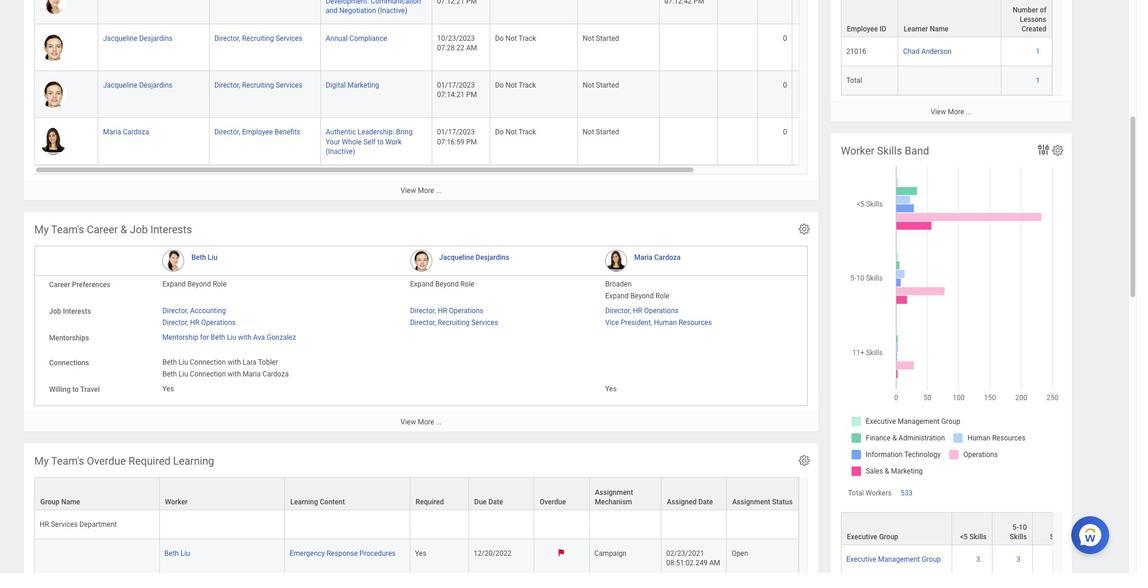 Task type: describe. For each thing, give the bounding box(es) containing it.
1 yes element from the left
[[162, 383, 174, 393]]

total for total workers
[[848, 489, 864, 498]]

required inside popup button
[[416, 498, 444, 507]]

assignment for assignment mechanism
[[595, 489, 633, 497]]

0 horizontal spatial director, hr operations link
[[162, 316, 236, 327]]

not started for 01/17/2023 07:16:59 pm
[[583, 128, 619, 137]]

employee id
[[847, 25, 887, 33]]

overdue button
[[534, 478, 589, 510]]

executive group column header
[[841, 513, 953, 546]]

whole
[[342, 138, 362, 146]]

employee inside director, employee benefits link
[[242, 128, 273, 137]]

2 vertical spatial director, recruiting services link
[[410, 316, 498, 327]]

director, recruiting services link for 10/23/2023
[[214, 32, 303, 43]]

configure my team's career & job interests image
[[798, 223, 811, 236]]

0 horizontal spatial career
[[49, 281, 70, 289]]

10
[[1019, 524, 1027, 532]]

0 vertical spatial required
[[129, 455, 171, 467]]

assigned date button
[[662, 478, 727, 510]]

emergency response procedures link
[[290, 548, 396, 558]]

0 horizontal spatial maria cardoza link
[[103, 126, 149, 137]]

beth for beth liu connection with lara tobler element
[[162, 358, 177, 367]]

my for my team's career & job interests
[[34, 223, 49, 236]]

executive group button
[[842, 513, 952, 545]]

1 horizontal spatial job
[[130, 223, 148, 236]]

not started for 10/23/2023 07:28:22 am
[[583, 35, 619, 43]]

authentic leadership: bring your whole self to work (inactive)
[[326, 128, 413, 156]]

am for 10/23/2023 07:28:22 am
[[466, 44, 477, 52]]

employee id button
[[842, 0, 898, 37]]

row containing number of lessons created
[[841, 0, 1053, 37]]

beth for the beth liu link inside my team's career & job interests element
[[191, 254, 206, 262]]

beth for the beth liu link in my team's overdue required learning element
[[164, 550, 179, 558]]

open element
[[732, 548, 748, 558]]

<5 skills button
[[953, 513, 992, 545]]

to inside authentic leadership: bring your whole self to work (inactive)
[[377, 138, 384, 146]]

1 for total
[[1036, 76, 1040, 85]]

date for assigned date
[[699, 498, 713, 507]]

do not track element for 10/23/2023 07:28:22 am
[[495, 32, 536, 43]]

career preferences
[[49, 281, 110, 289]]

authentic leadership: bring your whole self to work (inactive) link
[[326, 126, 413, 156]]

preferences
[[72, 281, 110, 289]]

skills inside popup button
[[1010, 533, 1027, 542]]

track for 01/17/2023 07:14:21 pm
[[519, 81, 536, 90]]

director, employee benefits
[[214, 128, 301, 137]]

willing
[[49, 386, 71, 394]]

view inside my team's career & job interests element
[[401, 418, 416, 427]]

2 horizontal spatial role
[[656, 292, 670, 300]]

pm for 01/17/2023 07:16:59 pm
[[466, 138, 477, 146]]

human
[[654, 319, 677, 327]]

beth liu connection with maria cardoza
[[162, 370, 289, 379]]

cell inside my team's peer learning content element
[[899, 66, 1002, 95]]

mechanism
[[595, 498, 632, 507]]

group inside column header
[[879, 533, 899, 542]]

assignment mechanism button
[[590, 478, 661, 510]]

skills for worker
[[877, 145, 902, 157]]

number of lessons created
[[1013, 6, 1047, 33]]

director, accounting link
[[162, 305, 226, 315]]

hr inside 'row'
[[40, 521, 49, 529]]

12/20/2022
[[474, 550, 512, 558]]

0 horizontal spatial role
[[213, 280, 227, 289]]

group name button
[[35, 478, 159, 510]]

0 for 01/17/2023 07:14:21 pm
[[783, 81, 787, 90]]

your
[[326, 138, 340, 146]]

row containing maria cardoza
[[34, 118, 919, 165]]

executive management group link
[[847, 553, 941, 564]]

not started for 01/17/2023 07:14:21 pm
[[583, 81, 619, 90]]

recruiting for 01/17/2023 07:14:21 pm
[[242, 81, 274, 90]]

1 3 button from the left
[[976, 555, 982, 565]]

tobler
[[258, 358, 278, 367]]

mentorship
[[162, 334, 198, 342]]

0 horizontal spatial learning
[[173, 455, 214, 467]]

name for learner name
[[930, 25, 949, 33]]

to inside my team's career & job interests element
[[72, 386, 79, 394]]

leadership:
[[358, 128, 394, 137]]

mentorship for beth liu with ava gonzalez
[[162, 334, 296, 342]]

11+
[[1056, 524, 1068, 532]]

1 horizontal spatial role
[[461, 280, 475, 289]]

accounting
[[190, 307, 226, 315]]

beth liu connection with lara tobler
[[162, 358, 278, 367]]

resources
[[679, 319, 712, 327]]

worker for worker
[[165, 498, 188, 507]]

1 vertical spatial interests
[[63, 308, 91, 316]]

content
[[320, 498, 345, 507]]

executive for executive management group
[[847, 556, 877, 564]]

pm for 01/17/2023 07:14:21 pm
[[466, 91, 477, 99]]

<5 skills column header
[[953, 513, 993, 546]]

desjardins for 01/17/2023
[[139, 81, 173, 90]]

digital
[[326, 81, 346, 90]]

services inside my team's career & job interests element
[[472, 319, 498, 327]]

2 horizontal spatial expand
[[605, 292, 629, 300]]

row containing beth liu
[[34, 540, 799, 573]]

beth liu inside my team's overdue required learning element
[[164, 550, 190, 558]]

do for 01/17/2023 07:14:21 pm
[[495, 81, 504, 90]]

ava
[[253, 334, 265, 342]]

chad anderson link
[[903, 45, 952, 56]]

digital marketing link
[[326, 79, 379, 90]]

1 for 21016
[[1036, 47, 1040, 56]]

learning inside learning content 'popup button'
[[290, 498, 318, 507]]

beth for 'beth liu connection with maria cardoza' element
[[162, 370, 177, 379]]

beth liu connection with maria cardoza element
[[162, 368, 289, 379]]

liu for the beth liu link in my team's overdue required learning element
[[181, 550, 190, 558]]

lara
[[243, 358, 257, 367]]

5-
[[1013, 524, 1019, 532]]

beth liu inside my team's career & job interests element
[[191, 254, 217, 262]]

0 horizontal spatial yes
[[162, 385, 174, 393]]

assignment mechanism
[[595, 489, 633, 507]]

gonzalez
[[267, 334, 296, 342]]

cardoza for maria cardoza link to the left
[[123, 128, 149, 137]]

campaign
[[595, 550, 627, 558]]

do not track element for 01/17/2023 07:14:21 pm
[[495, 79, 536, 90]]

due
[[474, 498, 487, 507]]

0 horizontal spatial expand beyond role element
[[162, 278, 227, 289]]

compliance
[[350, 35, 387, 43]]

2 vertical spatial view more ... link
[[24, 412, 819, 432]]

benefits
[[275, 128, 301, 137]]

jacqueline desjardins inside my team's career & job interests element
[[439, 254, 509, 262]]

department
[[79, 521, 117, 529]]

07:16:59
[[437, 138, 465, 146]]

items selected list containing broaden
[[605, 278, 689, 300]]

do not track element for 01/17/2023 07:16:59 pm
[[495, 126, 536, 137]]

learning content button
[[285, 478, 410, 510]]

due date
[[474, 498, 503, 507]]

row containing 5-10 skills
[[841, 513, 1120, 546]]

expand beyond role for leftmost expand beyond role element
[[162, 280, 227, 289]]

more for "my team's learning" "element"
[[418, 186, 434, 195]]

vice president, human resources link
[[605, 316, 712, 327]]

broaden element
[[605, 278, 632, 289]]

total workers
[[848, 489, 892, 498]]

created
[[1022, 25, 1047, 33]]

digital marketing
[[326, 81, 379, 90]]

desjardins for 10/23/2023
[[139, 35, 173, 43]]

jacqueline desjardins for 01/17/2023 07:14:21 pm
[[103, 81, 173, 90]]

open
[[732, 550, 748, 558]]

hr services department row
[[34, 511, 799, 540]]

status
[[772, 498, 793, 507]]

more for my team's peer learning content element
[[948, 108, 965, 116]]

5-10 skills button
[[993, 513, 1033, 545]]

response
[[327, 550, 358, 558]]

1 horizontal spatial expand
[[410, 280, 434, 289]]

1 vertical spatial maria
[[634, 254, 653, 262]]

0 vertical spatial overdue
[[87, 455, 126, 467]]

recruiting inside my team's career & job interests element
[[438, 319, 470, 327]]

cardoza for bottom maria cardoza link
[[654, 254, 681, 262]]

director, employee benefits link
[[214, 126, 301, 137]]

do for 01/17/2023 07:16:59 pm
[[495, 128, 504, 137]]

0 for 01/17/2023 07:16:59 pm
[[783, 128, 787, 137]]

jacqueline for 01/17/2023
[[103, 81, 137, 90]]

overdue inside popup button
[[540, 498, 566, 507]]

assignment status
[[732, 498, 793, 507]]

21016
[[847, 47, 867, 56]]

director, hr operations link for president,
[[605, 305, 679, 315]]

view more ... link for "my team's learning" "element"
[[24, 180, 819, 200]]

assignment for assignment status
[[732, 498, 771, 507]]

team's for career
[[51, 223, 84, 236]]

1 vertical spatial job
[[49, 308, 61, 316]]

jacqueline for 10/23/2023
[[103, 35, 137, 43]]

configure and view chart data image
[[1037, 143, 1051, 157]]

01/17/2023 for 07:16:59
[[437, 128, 475, 137]]

desjardins inside my team's career & job interests element
[[476, 254, 509, 262]]

my team's career & job interests element
[[24, 212, 819, 432]]

started for 10/23/2023 07:28:22 am
[[596, 35, 619, 43]]

533 button
[[901, 489, 915, 498]]

1 vertical spatial maria cardoza link
[[634, 251, 681, 262]]

director, recruiting services inside my team's career & job interests element
[[410, 319, 498, 327]]

director, hr operations for recruiting
[[410, 307, 484, 315]]

11+ skills button
[[1033, 513, 1073, 545]]

assigned
[[667, 498, 697, 507]]

<5 skills
[[960, 533, 987, 542]]

0 horizontal spatial operations
[[201, 319, 236, 327]]

worker skills band
[[841, 145, 929, 157]]

mentorship for beth liu with ava gonzalez link
[[162, 331, 296, 342]]

employee's photo (beth liu) image
[[40, 0, 67, 14]]

annual
[[326, 35, 348, 43]]

workers
[[866, 489, 892, 498]]

5-10 skills
[[1010, 524, 1027, 542]]

work
[[386, 138, 402, 146]]

5-10 skills column header
[[993, 513, 1033, 546]]

connection for maria
[[190, 370, 226, 379]]

number of lessons created button
[[1002, 0, 1052, 37]]

maria inside "my team's learning" "element"
[[103, 128, 121, 137]]

director, recruiting services for 01/17/2023
[[214, 81, 303, 90]]

operations for human
[[644, 307, 679, 315]]

beyond for leftmost expand beyond role element
[[188, 280, 211, 289]]

date for due date
[[489, 498, 503, 507]]

am for 02/23/2021 08:51:02.249 am
[[710, 559, 720, 568]]

learner
[[904, 25, 928, 33]]

beth liu connection with lara tobler element
[[162, 356, 278, 367]]

do not track for 10/23/2023 07:28:22 am
[[495, 35, 536, 43]]

0 vertical spatial interests
[[150, 223, 192, 236]]

2 horizontal spatial yes
[[605, 385, 617, 393]]

... for "my team's learning" "element"
[[436, 186, 442, 195]]

beyond for expand beyond role element to the right
[[631, 292, 654, 300]]

group inside my team's overdue required learning element
[[40, 498, 60, 507]]

<5
[[960, 533, 968, 542]]

1 button for total
[[1036, 76, 1042, 85]]

group inside 'link'
[[922, 556, 941, 564]]



Task type: locate. For each thing, give the bounding box(es) containing it.
am inside 10/23/2023 07:28:22 am
[[466, 44, 477, 52]]

view inside "my team's learning" "element"
[[401, 186, 416, 195]]

vice
[[605, 319, 619, 327]]

2 my from the top
[[34, 455, 49, 467]]

maria cardoza inside "my team's learning" "element"
[[103, 128, 149, 137]]

employee left benefits
[[242, 128, 273, 137]]

01/17/2023 up 07:14:21
[[437, 81, 475, 90]]

2 vertical spatial do not track element
[[495, 126, 536, 137]]

operations for services
[[449, 307, 484, 315]]

with down beth liu connection with lara tobler
[[228, 370, 241, 379]]

expand beyond role for expand beyond role element to the right
[[605, 292, 670, 300]]

2 do not track element from the top
[[495, 79, 536, 90]]

1 vertical spatial track
[[519, 81, 536, 90]]

chad anderson
[[903, 47, 952, 56]]

view more ... for "my team's learning" "element"
[[401, 186, 442, 195]]

configure worker skills band image
[[1052, 144, 1065, 157]]

learner name button
[[899, 0, 1001, 37]]

01/17/2023 up 07:16:59
[[437, 128, 475, 137]]

2 1 from the top
[[1036, 76, 1040, 85]]

... inside my team's peer learning content element
[[966, 108, 972, 116]]

1 track from the top
[[519, 35, 536, 43]]

director, accounting
[[162, 307, 226, 315]]

services
[[276, 35, 303, 43], [276, 81, 303, 90], [472, 319, 498, 327], [51, 521, 78, 529]]

emergency
[[290, 550, 325, 558]]

... for my team's peer learning content element
[[966, 108, 972, 116]]

3 do not track element from the top
[[495, 126, 536, 137]]

not started element for 10/23/2023 07:28:22 am
[[583, 32, 619, 43]]

2 date from the left
[[699, 498, 713, 507]]

11+ skills image
[[1038, 555, 1068, 565]]

jacqueline inside my team's career & job interests element
[[439, 254, 474, 262]]

campaign element
[[595, 548, 627, 558]]

broaden
[[605, 280, 632, 289]]

1 vertical spatial director, recruiting services
[[214, 81, 303, 90]]

of
[[1040, 6, 1047, 14]]

do for 10/23/2023 07:28:22 am
[[495, 35, 504, 43]]

group right management
[[922, 556, 941, 564]]

1 vertical spatial do not track element
[[495, 79, 536, 90]]

0 vertical spatial do not track
[[495, 35, 536, 43]]

worker button
[[160, 478, 284, 510]]

do not track right '01/17/2023 07:14:21 pm'
[[495, 81, 536, 90]]

travel
[[80, 386, 100, 394]]

skills left band
[[877, 145, 902, 157]]

0 vertical spatial 01/17/2023
[[437, 81, 475, 90]]

view for my team's peer learning content element
[[931, 108, 946, 116]]

marketing
[[348, 81, 379, 90]]

2 01/17/2023 from the top
[[437, 128, 475, 137]]

overdue right due date popup button
[[540, 498, 566, 507]]

director, hr operations link
[[410, 305, 484, 315], [605, 305, 679, 315], [162, 316, 236, 327]]

procedures
[[360, 550, 396, 558]]

started
[[596, 35, 619, 43], [596, 81, 619, 90], [596, 128, 619, 137]]

assignment inside 'popup button'
[[732, 498, 771, 507]]

job up mentorships
[[49, 308, 61, 316]]

name for group name
[[61, 498, 80, 507]]

president,
[[621, 319, 652, 327]]

skills inside 'popup button'
[[1050, 533, 1068, 542]]

1 not started element from the top
[[583, 32, 619, 43]]

2 horizontal spatial expand beyond role element
[[605, 290, 670, 300]]

1 vertical spatial beth liu
[[164, 550, 190, 558]]

group up executive management group 'link'
[[879, 533, 899, 542]]

learning left content
[[290, 498, 318, 507]]

1 1 from the top
[[1036, 47, 1040, 56]]

row containing executive management group
[[841, 546, 1120, 573]]

pm inside '01/17/2023 07:14:21 pm'
[[466, 91, 477, 99]]

maria cardoza
[[103, 128, 149, 137], [634, 254, 681, 262]]

2 vertical spatial do not track
[[495, 128, 536, 137]]

pm right 07:14:21
[[466, 91, 477, 99]]

do not track element right '01/17/2023 07:14:21 pm'
[[495, 79, 536, 90]]

self
[[364, 138, 376, 146]]

operations
[[449, 307, 484, 315], [644, 307, 679, 315], [201, 319, 236, 327]]

1 pm from the top
[[466, 91, 477, 99]]

id
[[880, 25, 887, 33]]

1 vertical spatial more
[[418, 186, 434, 195]]

3 button down <5 skills
[[976, 555, 982, 565]]

1 started from the top
[[596, 35, 619, 43]]

2 yes element from the left
[[605, 383, 617, 393]]

view inside my team's peer learning content element
[[931, 108, 946, 116]]

2 1 button from the top
[[1036, 76, 1042, 85]]

07:28:22
[[437, 44, 465, 52]]

1 horizontal spatial beth liu
[[191, 254, 217, 262]]

0 vertical spatial 0
[[783, 35, 787, 43]]

1 vertical spatial group
[[879, 533, 899, 542]]

mentorships
[[49, 334, 89, 342]]

willing to travel
[[49, 386, 100, 394]]

am
[[466, 44, 477, 52], [710, 559, 720, 568]]

1 my from the top
[[34, 223, 49, 236]]

0 vertical spatial track
[[519, 35, 536, 43]]

interests down the career preferences
[[63, 308, 91, 316]]

row containing total
[[841, 66, 1053, 95]]

not started inside row
[[583, 128, 619, 137]]

with left ava in the bottom of the page
[[238, 334, 252, 342]]

job right the &
[[130, 223, 148, 236]]

team's
[[51, 223, 84, 236], [51, 455, 84, 467]]

3 started from the top
[[596, 128, 619, 137]]

view for "my team's learning" "element"
[[401, 186, 416, 195]]

row containing assignment mechanism
[[34, 478, 799, 511]]

executive down executive group
[[847, 556, 877, 564]]

1 vertical spatial team's
[[51, 455, 84, 467]]

liu
[[208, 254, 217, 262], [227, 334, 236, 342], [179, 358, 188, 367], [179, 370, 188, 379], [181, 550, 190, 558]]

0 horizontal spatial yes element
[[162, 383, 174, 393]]

maria inside 'beth liu connection with maria cardoza' element
[[243, 370, 261, 379]]

3 button down 5-10 skills
[[1017, 555, 1023, 565]]

1 vertical spatial employee
[[242, 128, 273, 137]]

do not track right 01/17/2023 07:16:59 pm
[[495, 128, 536, 137]]

cardoza inside 'items selected' list
[[263, 370, 289, 379]]

1 horizontal spatial date
[[699, 498, 713, 507]]

connection
[[190, 358, 226, 367], [190, 370, 226, 379]]

0 vertical spatial ...
[[966, 108, 972, 116]]

2 vertical spatial desjardins
[[476, 254, 509, 262]]

employee's photo (jacqueline desjardins) image up employee's photo (maria cardoza)
[[40, 81, 67, 108]]

more
[[948, 108, 965, 116], [418, 186, 434, 195], [418, 418, 434, 427]]

01/17/2023 for 07:14:21
[[437, 81, 475, 90]]

1 vertical spatial to
[[72, 386, 79, 394]]

jacqueline desjardins link for 01/17/2023 07:14:21 pm
[[103, 79, 173, 90]]

connection up 'beth liu connection with maria cardoza' element
[[190, 358, 226, 367]]

director, recruiting services for 10/23/2023
[[214, 35, 303, 43]]

am inside 02/23/2021 08:51:02.249 am
[[710, 559, 720, 568]]

1 horizontal spatial career
[[87, 223, 118, 236]]

overdue up group name popup button
[[87, 455, 126, 467]]

2 vertical spatial director, recruiting services
[[410, 319, 498, 327]]

1 vertical spatial desjardins
[[139, 81, 173, 90]]

do not track element right 01/17/2023 07:16:59 pm
[[495, 126, 536, 137]]

cell
[[98, 0, 210, 24], [210, 0, 321, 24], [491, 0, 578, 24], [578, 0, 660, 24], [718, 0, 758, 24], [758, 0, 793, 24], [793, 0, 857, 24], [660, 24, 718, 71], [718, 24, 758, 71], [793, 24, 857, 71], [899, 66, 1002, 95], [660, 71, 718, 118], [718, 71, 758, 118], [793, 71, 857, 118], [660, 118, 718, 165], [718, 118, 758, 165], [793, 118, 857, 165], [160, 511, 285, 540], [285, 511, 410, 540], [410, 511, 469, 540], [469, 511, 534, 540], [534, 511, 590, 540], [590, 511, 662, 540], [662, 511, 727, 540], [727, 511, 799, 540], [34, 540, 160, 573]]

1 3 from the left
[[976, 556, 980, 564]]

view more ...
[[931, 108, 972, 116], [401, 186, 442, 195], [401, 418, 442, 427]]

1 vertical spatial 01/17/2023
[[437, 128, 475, 137]]

name inside my team's overdue required learning element
[[61, 498, 80, 507]]

0 horizontal spatial required
[[129, 455, 171, 467]]

employee's photo (jacqueline desjardins) image
[[40, 34, 67, 61], [40, 81, 67, 108]]

skills down 5-
[[1010, 533, 1027, 542]]

row
[[34, 0, 919, 24], [841, 0, 1053, 37], [34, 24, 919, 71], [841, 37, 1053, 66], [841, 66, 1053, 95], [34, 71, 919, 118], [34, 118, 919, 165], [34, 478, 799, 511], [841, 513, 1120, 546], [34, 540, 799, 573], [841, 546, 1120, 573]]

2 do from the top
[[495, 81, 504, 90]]

total inside my team's peer learning content element
[[847, 76, 862, 85]]

required button
[[410, 478, 469, 510]]

beyond for expand beyond role element to the middle
[[435, 280, 459, 289]]

started for 01/17/2023 07:16:59 pm
[[596, 128, 619, 137]]

2 not started from the top
[[583, 81, 619, 90]]

date
[[489, 498, 503, 507], [699, 498, 713, 507]]

my team's overdue required learning element
[[24, 444, 819, 573]]

2 vertical spatial recruiting
[[438, 319, 470, 327]]

total inside worker skills band 'element'
[[848, 489, 864, 498]]

2 started from the top
[[596, 81, 619, 90]]

0 horizontal spatial group
[[40, 498, 60, 507]]

recruiting
[[242, 35, 274, 43], [242, 81, 274, 90], [438, 319, 470, 327]]

1 horizontal spatial expand beyond role
[[410, 280, 475, 289]]

0 horizontal spatial expand
[[162, 280, 186, 289]]

assignment status button
[[727, 478, 799, 510]]

due date button
[[469, 478, 534, 510]]

total down the 21016
[[847, 76, 862, 85]]

maria cardoza link
[[103, 126, 149, 137], [634, 251, 681, 262]]

team's left the &
[[51, 223, 84, 236]]

worker inside popup button
[[165, 498, 188, 507]]

beth liu link inside my team's career & job interests element
[[191, 251, 217, 262]]

1 vertical spatial with
[[228, 358, 241, 367]]

1 not started from the top
[[583, 35, 619, 43]]

2 horizontal spatial beyond
[[631, 292, 654, 300]]

liu for the beth liu link inside my team's career & job interests element
[[208, 254, 217, 262]]

to left the travel
[[72, 386, 79, 394]]

cardoza
[[123, 128, 149, 137], [654, 254, 681, 262], [263, 370, 289, 379]]

yes element
[[162, 383, 174, 393], [605, 383, 617, 393]]

number
[[1013, 6, 1038, 14]]

beth liu link
[[191, 251, 217, 262], [164, 548, 190, 558]]

learning up worker popup button on the left of the page
[[173, 455, 214, 467]]

chad
[[903, 47, 920, 56]]

0 vertical spatial not started element
[[583, 32, 619, 43]]

employee's photo (jacqueline desjardins) image down employee's photo (beth liu)
[[40, 34, 67, 61]]

interests right the &
[[150, 223, 192, 236]]

cardoza inside row
[[123, 128, 149, 137]]

&
[[121, 223, 127, 236]]

date right assigned
[[699, 498, 713, 507]]

executive inside popup button
[[847, 533, 878, 542]]

pm
[[466, 91, 477, 99], [466, 138, 477, 146]]

management
[[878, 556, 920, 564]]

2 not started element from the top
[[583, 79, 619, 90]]

0 vertical spatial do
[[495, 35, 504, 43]]

1 vertical spatial director, recruiting services link
[[214, 79, 303, 90]]

worker for worker skills band
[[841, 145, 875, 157]]

anderson
[[922, 47, 952, 56]]

1 horizontal spatial maria cardoza link
[[634, 251, 681, 262]]

date right due
[[489, 498, 503, 507]]

my team's career & job interests
[[34, 223, 192, 236]]

items selected list containing director, accounting
[[162, 305, 255, 327]]

1 vertical spatial overdue
[[540, 498, 566, 507]]

recruiting for 10/23/2023 07:28:22 am
[[242, 35, 274, 43]]

1 horizontal spatial 3
[[1017, 556, 1021, 564]]

my
[[34, 223, 49, 236], [34, 455, 49, 467]]

0 vertical spatial with
[[238, 334, 252, 342]]

2 horizontal spatial cardoza
[[654, 254, 681, 262]]

0 horizontal spatial maria
[[103, 128, 121, 137]]

0 vertical spatial 1
[[1036, 47, 1040, 56]]

view more ... for my team's peer learning content element
[[931, 108, 972, 116]]

2 team's from the top
[[51, 455, 84, 467]]

interests
[[150, 223, 192, 236], [63, 308, 91, 316]]

0 vertical spatial jacqueline
[[103, 35, 137, 43]]

job interests
[[49, 308, 91, 316]]

0 horizontal spatial overdue
[[87, 455, 126, 467]]

0 horizontal spatial worker
[[165, 498, 188, 507]]

jacqueline desjardins for 10/23/2023 07:28:22 am
[[103, 35, 173, 43]]

maria cardoza inside my team's career & job interests element
[[634, 254, 681, 262]]

skills for 11+
[[1050, 533, 1068, 542]]

0 vertical spatial my
[[34, 223, 49, 236]]

2 0 from the top
[[783, 81, 787, 90]]

01/17/2023 inside '01/17/2023 07:14:21 pm'
[[437, 81, 475, 90]]

do right 01/17/2023 07:16:59 pm
[[495, 128, 504, 137]]

3 track from the top
[[519, 128, 536, 137]]

0 vertical spatial not started
[[583, 35, 619, 43]]

0 vertical spatial worker
[[841, 145, 875, 157]]

configure my team's overdue required learning image
[[798, 454, 811, 467]]

1 vertical spatial connection
[[190, 370, 226, 379]]

with for lara
[[228, 358, 241, 367]]

items selected list
[[605, 278, 689, 300], [162, 305, 255, 327], [410, 305, 517, 328], [605, 305, 731, 328], [162, 356, 308, 379]]

with up 'beth liu connection with maria cardoza' element
[[228, 358, 241, 367]]

1 horizontal spatial employee
[[847, 25, 878, 33]]

track for 01/17/2023 07:16:59 pm
[[519, 128, 536, 137]]

0 vertical spatial cardoza
[[123, 128, 149, 137]]

not started element for 01/17/2023 07:14:21 pm
[[583, 79, 619, 90]]

2 connection from the top
[[190, 370, 226, 379]]

to down leadership:
[[377, 138, 384, 146]]

connection for lara
[[190, 358, 226, 367]]

1 button for 21016
[[1036, 47, 1042, 56]]

with for maria
[[228, 370, 241, 379]]

group name
[[40, 498, 80, 507]]

1 horizontal spatial assignment
[[732, 498, 771, 507]]

to
[[377, 138, 384, 146], [72, 386, 79, 394]]

beth inside my team's overdue required learning element
[[164, 550, 179, 558]]

name up anderson
[[930, 25, 949, 33]]

hr
[[438, 307, 447, 315], [633, 307, 643, 315], [190, 319, 200, 327], [40, 521, 49, 529]]

expand beyond role for expand beyond role element to the middle
[[410, 280, 475, 289]]

3 not started element from the top
[[583, 126, 619, 137]]

jacqueline desjardins link for 10/23/2023 07:28:22 am
[[103, 32, 173, 43]]

worker skills band element
[[831, 133, 1120, 573]]

1 horizontal spatial cardoza
[[263, 370, 289, 379]]

2 3 button from the left
[[1017, 555, 1023, 565]]

3 do from the top
[[495, 128, 504, 137]]

01/17/2023 07:16:59 pm
[[437, 128, 477, 146]]

role
[[213, 280, 227, 289], [461, 280, 475, 289], [656, 292, 670, 300]]

1 do not track element from the top
[[495, 32, 536, 43]]

0 vertical spatial director, recruiting services link
[[214, 32, 303, 43]]

0 horizontal spatial employee
[[242, 128, 273, 137]]

1 connection from the top
[[190, 358, 226, 367]]

1 date from the left
[[489, 498, 503, 507]]

0 horizontal spatial 3
[[976, 556, 980, 564]]

employee's photo (maria cardoza) image
[[40, 128, 67, 155]]

expand beyond role element
[[162, 278, 227, 289], [410, 278, 475, 289], [605, 290, 670, 300]]

assignment inside popup button
[[595, 489, 633, 497]]

skills for <5
[[970, 533, 987, 542]]

2 pm from the top
[[466, 138, 477, 146]]

0 horizontal spatial name
[[61, 498, 80, 507]]

1 0 from the top
[[783, 35, 787, 43]]

not started element for 01/17/2023 07:16:59 pm
[[583, 126, 619, 137]]

view
[[931, 108, 946, 116], [401, 186, 416, 195], [401, 418, 416, 427]]

learning
[[173, 455, 214, 467], [290, 498, 318, 507]]

1 01/17/2023 from the top
[[437, 81, 475, 90]]

0 horizontal spatial interests
[[63, 308, 91, 316]]

learner name
[[904, 25, 949, 33]]

maria
[[103, 128, 121, 137], [634, 254, 653, 262], [243, 370, 261, 379]]

view more ... inside my team's peer learning content element
[[931, 108, 972, 116]]

2 employee's photo (jacqueline desjardins) image from the top
[[40, 81, 67, 108]]

0 vertical spatial total
[[847, 76, 862, 85]]

group
[[40, 498, 60, 507], [879, 533, 899, 542], [922, 556, 941, 564]]

skills inside popup button
[[970, 533, 987, 542]]

director, hr operations for president,
[[605, 307, 679, 315]]

1 horizontal spatial required
[[416, 498, 444, 507]]

0 for 10/23/2023 07:28:22 am
[[783, 35, 787, 43]]

career left the &
[[87, 223, 118, 236]]

not started element
[[583, 32, 619, 43], [583, 79, 619, 90], [583, 126, 619, 137]]

1 vertical spatial cardoza
[[654, 254, 681, 262]]

items selected list containing beth liu connection with lara tobler
[[162, 356, 308, 379]]

02/23/2021 08:51:02.249 am
[[667, 550, 720, 568]]

1 vertical spatial executive
[[847, 556, 877, 564]]

row containing 21016
[[841, 37, 1053, 66]]

1 horizontal spatial 3 button
[[1017, 555, 1023, 565]]

total left workers
[[848, 489, 864, 498]]

view more ... link inside "my team's learning" "element"
[[24, 180, 819, 200]]

1 vertical spatial am
[[710, 559, 720, 568]]

3 down <5 skills
[[976, 556, 980, 564]]

do not track right 10/23/2023 07:28:22 am
[[495, 35, 536, 43]]

2 vertical spatial not started element
[[583, 126, 619, 137]]

name inside my team's peer learning content element
[[930, 25, 949, 33]]

1 1 button from the top
[[1036, 47, 1042, 56]]

career up job interests
[[49, 281, 70, 289]]

1 horizontal spatial am
[[710, 559, 720, 568]]

0 vertical spatial pm
[[466, 91, 477, 99]]

0 vertical spatial learning
[[173, 455, 214, 467]]

1 horizontal spatial worker
[[841, 145, 875, 157]]

08:51:02.249
[[667, 559, 708, 568]]

3 do not track from the top
[[495, 128, 536, 137]]

liu for 'beth liu connection with maria cardoza' element
[[179, 370, 188, 379]]

3
[[976, 556, 980, 564], [1017, 556, 1021, 564]]

0 vertical spatial beth liu
[[191, 254, 217, 262]]

assignment up mechanism
[[595, 489, 633, 497]]

my team's overdue required learning
[[34, 455, 214, 467]]

name up hr services department
[[61, 498, 80, 507]]

authentic
[[326, 128, 356, 137]]

executive up executive management group 'link'
[[847, 533, 878, 542]]

3 0 from the top
[[783, 128, 787, 137]]

3 not started from the top
[[583, 128, 619, 137]]

1 horizontal spatial operations
[[449, 307, 484, 315]]

01/17/2023 inside 01/17/2023 07:16:59 pm
[[437, 128, 475, 137]]

do not track for 01/17/2023 07:14:21 pm
[[495, 81, 536, 90]]

1 vertical spatial worker
[[165, 498, 188, 507]]

0 vertical spatial director, recruiting services
[[214, 35, 303, 43]]

do not track
[[495, 35, 536, 43], [495, 81, 536, 90], [495, 128, 536, 137]]

2 do not track from the top
[[495, 81, 536, 90]]

do not track element
[[495, 32, 536, 43], [495, 79, 536, 90], [495, 126, 536, 137]]

1 do not track from the top
[[495, 35, 536, 43]]

do
[[495, 35, 504, 43], [495, 81, 504, 90], [495, 128, 504, 137]]

do not track for 01/17/2023 07:16:59 pm
[[495, 128, 536, 137]]

assigned date
[[667, 498, 713, 507]]

am right '08:51:02.249'
[[710, 559, 720, 568]]

2 3 from the left
[[1017, 556, 1021, 564]]

2 vertical spatial not started
[[583, 128, 619, 137]]

3 down 5-10 skills
[[1017, 556, 1021, 564]]

2 vertical spatial view more ...
[[401, 418, 442, 427]]

1 employee's photo (jacqueline desjardins) image from the top
[[40, 34, 67, 61]]

3 for first 3 button from right
[[1017, 556, 1021, 564]]

do right '01/17/2023 07:14:21 pm'
[[495, 81, 504, 90]]

0 vertical spatial view more ...
[[931, 108, 972, 116]]

10/23/2023 07:28:22 am
[[437, 35, 477, 52]]

3 button
[[976, 555, 982, 565], [1017, 555, 1023, 565]]

pm inside 01/17/2023 07:16:59 pm
[[466, 138, 477, 146]]

1 vertical spatial jacqueline desjardins link
[[103, 79, 173, 90]]

worker inside 'element'
[[841, 145, 875, 157]]

3 for 2nd 3 button from the right
[[976, 556, 980, 564]]

connections
[[49, 359, 89, 367]]

1 horizontal spatial expand beyond role element
[[410, 278, 475, 289]]

view more ... link for my team's peer learning content element
[[831, 102, 1072, 122]]

employee left id
[[847, 25, 878, 33]]

do not track element right 10/23/2023 07:28:22 am
[[495, 32, 536, 43]]

0 vertical spatial maria cardoza link
[[103, 126, 149, 137]]

2 horizontal spatial group
[[922, 556, 941, 564]]

more inside "my team's learning" "element"
[[418, 186, 434, 195]]

started for 01/17/2023 07:14:21 pm
[[596, 81, 619, 90]]

0 horizontal spatial director, hr operations
[[162, 319, 236, 327]]

vice president, human resources
[[605, 319, 712, 327]]

team's for overdue
[[51, 455, 84, 467]]

my team's peer learning content element
[[831, 0, 1072, 122]]

more inside my team's peer learning content element
[[948, 108, 965, 116]]

view more ... inside "my team's learning" "element"
[[401, 186, 442, 195]]

director, inside 'link'
[[162, 307, 188, 315]]

1 team's from the top
[[51, 223, 84, 236]]

my for my team's overdue required learning
[[34, 455, 49, 467]]

view more ... inside my team's career & job interests element
[[401, 418, 442, 427]]

more inside my team's career & job interests element
[[418, 418, 434, 427]]

2 vertical spatial jacqueline desjardins link
[[439, 251, 509, 262]]

0 horizontal spatial expand beyond role
[[162, 280, 227, 289]]

0 vertical spatial assignment
[[595, 489, 633, 497]]

learning content
[[290, 498, 345, 507]]

executive inside 'link'
[[847, 556, 877, 564]]

employee inside employee id popup button
[[847, 25, 878, 33]]

0 vertical spatial to
[[377, 138, 384, 146]]

... inside "my team's learning" "element"
[[436, 186, 442, 195]]

0 vertical spatial desjardins
[[139, 35, 173, 43]]

07:14:21
[[437, 91, 465, 99]]

total for total
[[847, 76, 862, 85]]

0 vertical spatial maria cardoza
[[103, 128, 149, 137]]

yes inside my team's overdue required learning element
[[415, 550, 427, 558]]

director, hr operations link for recruiting
[[410, 305, 484, 315]]

executive for executive group
[[847, 533, 878, 542]]

jacqueline
[[103, 35, 137, 43], [103, 81, 137, 90], [439, 254, 474, 262]]

connection down beth liu connection with lara tobler
[[190, 370, 226, 379]]

liu inside row
[[181, 550, 190, 558]]

team's up "group name"
[[51, 455, 84, 467]]

1 vertical spatial jacqueline
[[103, 81, 137, 90]]

group up hr services department
[[40, 498, 60, 507]]

1 vertical spatial view
[[401, 186, 416, 195]]

liu for beth liu connection with lara tobler element
[[179, 358, 188, 367]]

0 horizontal spatial 3 button
[[976, 555, 982, 565]]

required
[[129, 455, 171, 467], [416, 498, 444, 507]]

1 do from the top
[[495, 35, 504, 43]]

services inside 'row'
[[51, 521, 78, 529]]

director, recruiting services link for 01/17/2023
[[214, 79, 303, 90]]

do right 10/23/2023 07:28:22 am
[[495, 35, 504, 43]]

track for 10/23/2023 07:28:22 am
[[519, 35, 536, 43]]

assignment left status
[[732, 498, 771, 507]]

... inside my team's career & job interests element
[[436, 418, 442, 427]]

2 track from the top
[[519, 81, 536, 90]]

pm right 07:16:59
[[466, 138, 477, 146]]

1 vertical spatial view more ... link
[[24, 180, 819, 200]]

skills down 11+
[[1050, 533, 1068, 542]]

am down 10/23/2023
[[466, 44, 477, 52]]

beth liu link inside my team's overdue required learning element
[[164, 548, 190, 558]]

skills right <5
[[970, 533, 987, 542]]

0 vertical spatial 1 button
[[1036, 47, 1042, 56]]

my team's learning element
[[24, 0, 919, 200]]

1 vertical spatial total
[[848, 489, 864, 498]]

1 vertical spatial assignment
[[732, 498, 771, 507]]



Task type: vqa. For each thing, say whether or not it's contained in the screenshot.
the 'Silver'
no



